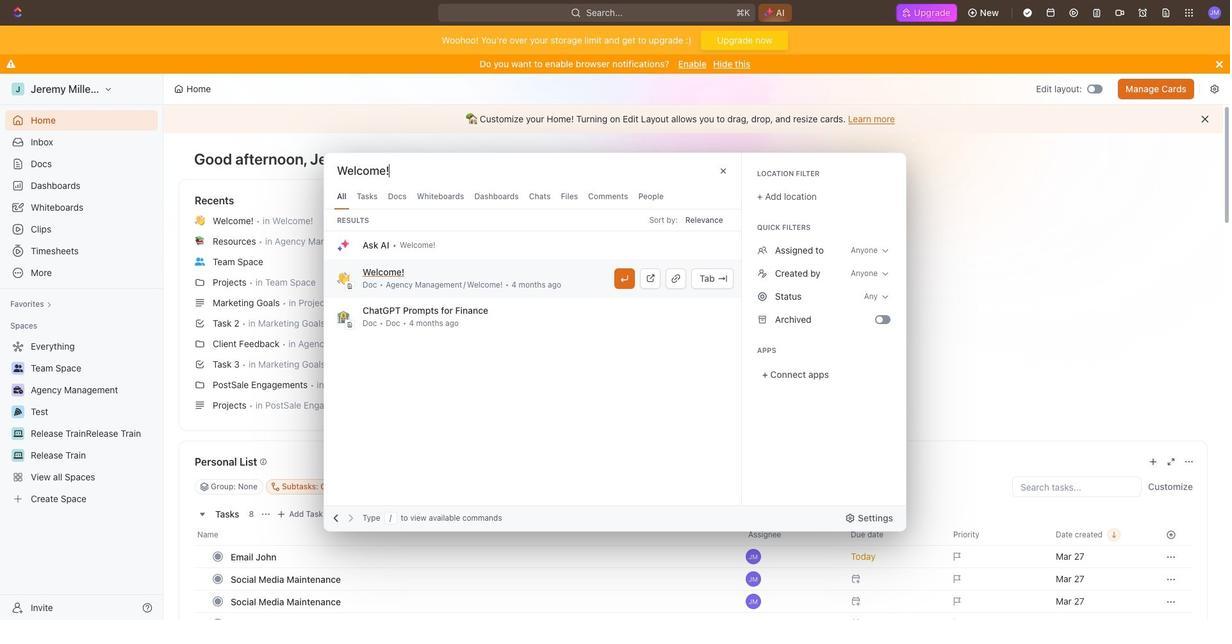 Task type: locate. For each thing, give the bounding box(es) containing it.
qdq9q image
[[757, 245, 768, 256], [757, 268, 768, 279], [757, 292, 768, 302]]

2 vertical spatial qdq9q image
[[757, 292, 768, 302]]

3 qdq9q image from the top
[[757, 292, 768, 302]]

1 vertical spatial qdq9q image
[[757, 268, 768, 279]]

tree
[[5, 336, 158, 509]]

Search tasks... text field
[[1013, 477, 1141, 497]]

alert
[[163, 105, 1223, 133]]

tree inside sidebar navigation
[[5, 336, 158, 509]]

Search or run a command… text field
[[337, 163, 433, 179]]

0 vertical spatial qdq9q image
[[757, 245, 768, 256]]



Task type: describe. For each thing, give the bounding box(es) containing it.
e83zz image
[[757, 315, 768, 325]]

user group image
[[195, 257, 205, 266]]

1 qdq9q image from the top
[[757, 245, 768, 256]]

sidebar navigation
[[0, 74, 163, 620]]

2 qdq9q image from the top
[[757, 268, 768, 279]]



Task type: vqa. For each thing, say whether or not it's contained in the screenshot.
Projects in Sidebar navigation
no



